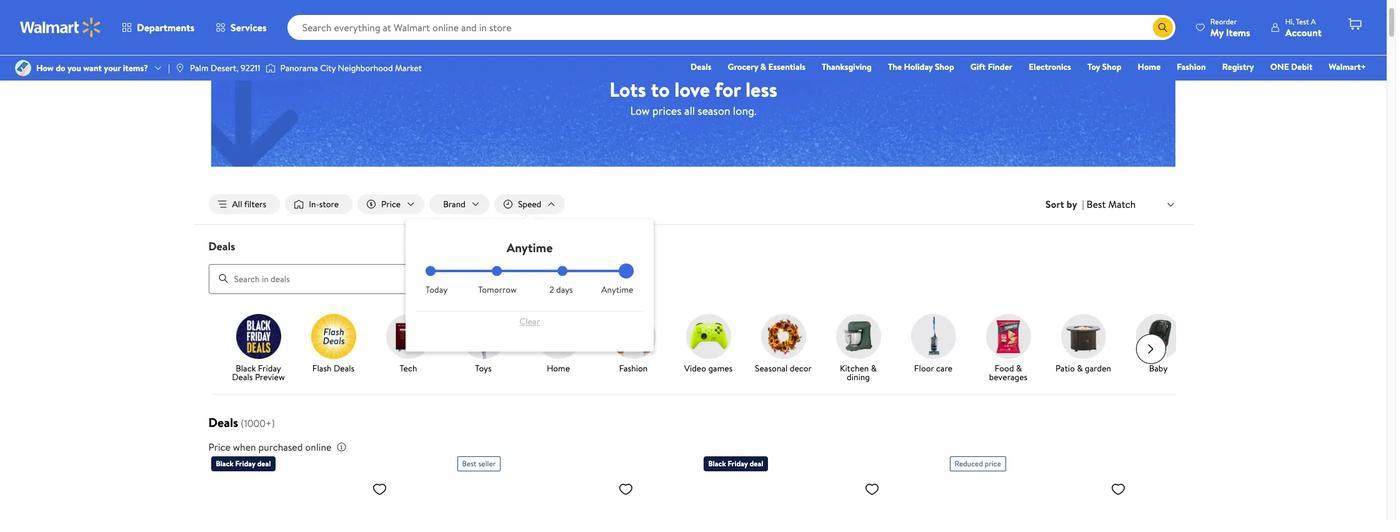 Task type: describe. For each thing, give the bounding box(es) containing it.
black friday deals preview
[[232, 362, 285, 384]]

purchased
[[259, 440, 303, 454]]

food & beverages
[[989, 362, 1028, 384]]

anytime inside the how fast do you want your order? option group
[[602, 284, 634, 296]]

food
[[995, 362, 1014, 375]]

deals right the flash
[[334, 362, 355, 375]]

items
[[1226, 25, 1251, 39]]

black friday deal for "playstation 5 disc console - marvel's spider-man 2 bundle" image
[[709, 459, 764, 469]]

brand button
[[430, 194, 489, 214]]

flash deals image
[[311, 314, 356, 359]]

seasonal decor image
[[761, 314, 806, 359]]

thanksgiving
[[822, 61, 872, 73]]

market
[[395, 62, 422, 74]]

Anytime radio
[[624, 266, 634, 276]]

all
[[685, 103, 695, 118]]

a
[[1311, 16, 1316, 27]]

toy shop link
[[1082, 60, 1128, 74]]

account
[[1286, 25, 1322, 39]]

2 days
[[550, 284, 573, 296]]

floor care link
[[901, 314, 966, 375]]

hi, test a account
[[1286, 16, 1322, 39]]

flash deals link
[[301, 314, 366, 375]]

desert,
[[211, 62, 239, 74]]

the holiday shop link
[[883, 60, 960, 74]]

clear button
[[426, 312, 634, 332]]

days
[[556, 284, 573, 296]]

love
[[675, 75, 710, 103]]

patio & garden image
[[1061, 314, 1106, 359]]

black for apple watch series 9 gps 41mm silver aluminum case with storm blue sport band - s/m image
[[216, 459, 234, 469]]

best match button
[[1085, 196, 1179, 213]]

deals link
[[685, 60, 717, 74]]

& for beverages
[[1016, 362, 1022, 375]]

items?
[[123, 62, 148, 74]]

video
[[684, 362, 706, 375]]

food & beverages link
[[976, 314, 1041, 384]]

1 horizontal spatial fashion link
[[1172, 60, 1212, 74]]

palm desert, 92211
[[190, 62, 260, 74]]

& for essentials
[[761, 61, 767, 73]]

shop inside toy shop link
[[1103, 61, 1122, 73]]

brand
[[443, 198, 466, 211]]

best seller
[[462, 459, 496, 469]]

deals (1000+)
[[208, 414, 275, 431]]

registry
[[1223, 61, 1255, 73]]

sort
[[1046, 198, 1065, 211]]

kitchen & dining link
[[826, 314, 891, 384]]

patio
[[1056, 362, 1075, 375]]

lots to love for less low prices all season long.
[[610, 75, 778, 118]]

filters
[[244, 198, 266, 211]]

reorder my items
[[1211, 16, 1251, 39]]

speed button
[[494, 194, 565, 214]]

floor care
[[914, 362, 953, 375]]

gift finder link
[[965, 60, 1019, 74]]

games
[[709, 362, 733, 375]]

legal information image
[[337, 442, 347, 452]]

in-store
[[309, 198, 339, 211]]

black friday deal for apple watch series 9 gps 41mm silver aluminum case with storm blue sport band - s/m image
[[216, 459, 271, 469]]

 image for panorama
[[265, 62, 275, 74]]

best match
[[1087, 197, 1136, 211]]

grocery & essentials
[[728, 61, 806, 73]]

seasonal
[[755, 362, 788, 375]]

how
[[36, 62, 54, 74]]

flash
[[312, 362, 332, 375]]

palm
[[190, 62, 209, 74]]

how do you want your items?
[[36, 62, 148, 74]]

black for "playstation 5 disc console - marvel's spider-man 2 bundle" image
[[709, 459, 726, 469]]

baby
[[1149, 362, 1168, 375]]

hi,
[[1286, 16, 1295, 27]]

1 horizontal spatial fashion
[[1177, 61, 1206, 73]]

essentials
[[769, 61, 806, 73]]

0 horizontal spatial anytime
[[507, 239, 553, 256]]

preview
[[255, 371, 285, 384]]

lots to love for less. low prices all season long. image
[[211, 32, 1176, 167]]

video games
[[684, 362, 733, 375]]

reduced
[[955, 459, 983, 469]]

how fast do you want your order? option group
[[426, 266, 634, 296]]

deals inside the black friday deals preview
[[232, 371, 253, 384]]

deal for apple watch series 9 gps 41mm silver aluminum case with storm blue sport band - s/m image
[[257, 459, 271, 469]]

1 horizontal spatial home link
[[1133, 60, 1167, 74]]

dining
[[847, 371, 870, 384]]

toys image
[[461, 314, 506, 359]]

video games image
[[686, 314, 731, 359]]

1 horizontal spatial home
[[1138, 61, 1161, 73]]

one debit link
[[1265, 60, 1319, 74]]

city
[[320, 62, 336, 74]]

season
[[698, 103, 731, 118]]

 image for how
[[15, 60, 31, 76]]

tech image
[[386, 314, 431, 359]]

my
[[1211, 25, 1224, 39]]

in-
[[309, 198, 319, 211]]

your
[[104, 62, 121, 74]]

one debit
[[1271, 61, 1313, 73]]

price
[[985, 459, 1002, 469]]

want
[[83, 62, 102, 74]]

the
[[888, 61, 902, 73]]

0 horizontal spatial home
[[547, 362, 570, 375]]

Search in deals search field
[[208, 264, 586, 294]]

saluspa 77" x 26" hollywood 240 gal. inflatable hot tub with led lights, 104f max temperature image
[[457, 477, 639, 521]]



Task type: vqa. For each thing, say whether or not it's contained in the screenshot.
Reorder
yes



Task type: locate. For each thing, give the bounding box(es) containing it.
& inside food & beverages
[[1016, 362, 1022, 375]]

shop inside the holiday shop 'link'
[[935, 61, 955, 73]]

price
[[381, 198, 401, 211], [208, 440, 231, 454]]

home down home "image"
[[547, 362, 570, 375]]

tech
[[400, 362, 417, 375]]

None radio
[[558, 266, 568, 276]]

video games link
[[676, 314, 741, 375]]

all filters button
[[208, 194, 280, 214]]

0 horizontal spatial best
[[462, 459, 477, 469]]

electronics
[[1029, 61, 1072, 73]]

0 vertical spatial home
[[1138, 61, 1161, 73]]

0 vertical spatial fashion
[[1177, 61, 1206, 73]]

1 horizontal spatial friday
[[258, 362, 281, 375]]

price when purchased online
[[208, 440, 332, 454]]

0 horizontal spatial shop
[[935, 61, 955, 73]]

fashion link
[[1172, 60, 1212, 74], [601, 314, 666, 375]]

& inside "link"
[[761, 61, 767, 73]]

2 horizontal spatial  image
[[265, 62, 275, 74]]

0 vertical spatial best
[[1087, 197, 1106, 211]]

2
[[550, 284, 554, 296]]

0 horizontal spatial  image
[[15, 60, 31, 76]]

0 horizontal spatial deal
[[257, 459, 271, 469]]

food & beverages image
[[986, 314, 1031, 359]]

black inside the black friday deals preview
[[236, 362, 256, 375]]

None range field
[[426, 270, 634, 273]]

 image right 92211
[[265, 62, 275, 74]]

0 horizontal spatial home link
[[526, 314, 591, 375]]

& for dining
[[871, 362, 877, 375]]

(1000+)
[[241, 417, 275, 430]]

by
[[1067, 198, 1078, 211]]

1 vertical spatial fashion
[[619, 362, 648, 375]]

0 vertical spatial home link
[[1133, 60, 1167, 74]]

anytime up the how fast do you want your order? option group
[[507, 239, 553, 256]]

clear
[[520, 316, 540, 328]]

fashion down fashion 'image'
[[619, 362, 648, 375]]

add to favorites list, playstation 5 disc console - marvel's spider-man 2 bundle image
[[865, 482, 880, 497]]

match
[[1109, 197, 1136, 211]]

 image left palm
[[175, 63, 185, 73]]

1 horizontal spatial black friday deal
[[709, 459, 764, 469]]

deal for "playstation 5 disc console - marvel's spider-man 2 bundle" image
[[750, 459, 764, 469]]

holiday
[[904, 61, 933, 73]]

fashion
[[1177, 61, 1206, 73], [619, 362, 648, 375]]

home down search icon
[[1138, 61, 1161, 73]]

finder
[[988, 61, 1013, 73]]

search image
[[218, 274, 228, 284]]

seasonal decor link
[[751, 314, 816, 375]]

& right dining
[[871, 362, 877, 375]]

cart contains 0 items total amount $0.00 image
[[1348, 17, 1363, 32]]

speed
[[518, 198, 542, 211]]

best right by
[[1087, 197, 1106, 211]]

& inside kitchen & dining
[[871, 362, 877, 375]]

best inside popup button
[[1087, 197, 1106, 211]]

0 vertical spatial |
[[168, 62, 170, 74]]

Walmart Site-Wide search field
[[287, 15, 1176, 40]]

gift
[[971, 61, 986, 73]]

0 vertical spatial fashion link
[[1172, 60, 1212, 74]]

& for garden
[[1077, 362, 1083, 375]]

shop right holiday
[[935, 61, 955, 73]]

test
[[1296, 16, 1310, 27]]

Tomorrow radio
[[492, 266, 502, 276]]

toys
[[475, 362, 492, 375]]

Deals search field
[[193, 239, 1194, 294]]

best for best seller
[[462, 459, 477, 469]]

reduced price
[[955, 459, 1002, 469]]

| right by
[[1083, 198, 1085, 211]]

deal
[[257, 459, 271, 469], [750, 459, 764, 469]]

grocery & essentials link
[[722, 60, 811, 74]]

0 horizontal spatial friday
[[235, 459, 255, 469]]

0 horizontal spatial fashion link
[[601, 314, 666, 375]]

1 vertical spatial best
[[462, 459, 477, 469]]

shop right toy at the top right of page
[[1103, 61, 1122, 73]]

tech link
[[376, 314, 441, 375]]

1 horizontal spatial price
[[381, 198, 401, 211]]

 image for palm
[[175, 63, 185, 73]]

fashion image
[[611, 314, 656, 359]]

home
[[1138, 61, 1161, 73], [547, 362, 570, 375]]

gift finder
[[971, 61, 1013, 73]]

& right patio in the right of the page
[[1077, 362, 1083, 375]]

departments
[[137, 21, 194, 34]]

kitchen & dining
[[840, 362, 877, 384]]

garden
[[1085, 362, 1112, 375]]

home link down 2 days
[[526, 314, 591, 375]]

Search search field
[[287, 15, 1176, 40]]

0 vertical spatial price
[[381, 198, 401, 211]]

panorama city neighborhood market
[[280, 62, 422, 74]]

2 horizontal spatial black
[[709, 459, 726, 469]]

0 horizontal spatial black friday deal
[[216, 459, 271, 469]]

1 vertical spatial home link
[[526, 314, 591, 375]]

apple watch series 9 gps 41mm silver aluminum case with storm blue sport band - s/m image
[[211, 477, 392, 521]]

& right grocery
[[761, 61, 767, 73]]

friday for "playstation 5 disc console - marvel's spider-man 2 bundle" image
[[728, 459, 748, 469]]

deal down price when purchased online
[[257, 459, 271, 469]]

neighborhood
[[338, 62, 393, 74]]

seller
[[479, 459, 496, 469]]

lots
[[610, 75, 646, 103]]

1 horizontal spatial best
[[1087, 197, 1106, 211]]

reorder
[[1211, 16, 1237, 27]]

home link
[[1133, 60, 1167, 74], [526, 314, 591, 375]]

| left palm
[[168, 62, 170, 74]]

|
[[168, 62, 170, 74], [1083, 198, 1085, 211]]

home link down search icon
[[1133, 60, 1167, 74]]

deals up 'when'
[[208, 414, 238, 431]]

1 horizontal spatial shop
[[1103, 61, 1122, 73]]

Today radio
[[426, 266, 436, 276]]

0 horizontal spatial black
[[216, 459, 234, 469]]

fashion left registry link in the top of the page
[[1177, 61, 1206, 73]]

low
[[630, 103, 650, 118]]

toys link
[[451, 314, 516, 375]]

friday
[[258, 362, 281, 375], [235, 459, 255, 469], [728, 459, 748, 469]]

0 vertical spatial anytime
[[507, 239, 553, 256]]

1 black friday deal from the left
[[216, 459, 271, 469]]

care
[[937, 362, 953, 375]]

0 horizontal spatial price
[[208, 440, 231, 454]]

deals up 'love'
[[691, 61, 712, 73]]

1 horizontal spatial  image
[[175, 63, 185, 73]]

today
[[426, 284, 448, 296]]

anytime down anytime option
[[602, 284, 634, 296]]

1 vertical spatial anytime
[[602, 284, 634, 296]]

flash deals
[[312, 362, 355, 375]]

playstation 5 disc console - marvel's spider-man 2 bundle image
[[704, 477, 885, 521]]

panorama
[[280, 62, 318, 74]]

add to favorites list, kalorik maxx 26 quart air fryer oven, stainless steel, a large chicken, 26-quart capacity image
[[1111, 482, 1126, 497]]

1 horizontal spatial anytime
[[602, 284, 634, 296]]

0 horizontal spatial fashion
[[619, 362, 648, 375]]

add to favorites list, saluspa 77" x 26" hollywood 240 gal. inflatable hot tub with led lights, 104f max temperature image
[[619, 482, 634, 497]]

search icon image
[[1158, 23, 1168, 33]]

& right food
[[1016, 362, 1022, 375]]

sort and filter section element
[[193, 184, 1194, 224]]

friday inside the black friday deals preview
[[258, 362, 281, 375]]

deals up search icon
[[208, 239, 235, 255]]

1 deal from the left
[[257, 459, 271, 469]]

1 vertical spatial fashion link
[[601, 314, 666, 375]]

price for price
[[381, 198, 401, 211]]

you
[[68, 62, 81, 74]]

best for best match
[[1087, 197, 1106, 211]]

1 shop from the left
[[935, 61, 955, 73]]

add to favorites list, apple watch series 9 gps 41mm silver aluminum case with storm blue sport band - s/m image
[[372, 482, 387, 497]]

services
[[231, 21, 267, 34]]

departments button
[[111, 13, 205, 43]]

1 vertical spatial |
[[1083, 198, 1085, 211]]

black friday deals image
[[236, 314, 281, 359]]

to
[[651, 75, 670, 103]]

price inside "dropdown button"
[[381, 198, 401, 211]]

price left 'when'
[[208, 440, 231, 454]]

black friday deals preview link
[[226, 314, 291, 384]]

 image
[[15, 60, 31, 76], [265, 62, 275, 74], [175, 63, 185, 73]]

all filters
[[232, 198, 266, 211]]

 image left how
[[15, 60, 31, 76]]

toy
[[1088, 61, 1101, 73]]

in-store button
[[285, 194, 353, 214]]

thanksgiving link
[[816, 60, 878, 74]]

kitchen
[[840, 362, 869, 375]]

price for price when purchased online
[[208, 440, 231, 454]]

home image
[[536, 314, 581, 359]]

92211
[[241, 62, 260, 74]]

| inside sort and filter section element
[[1083, 198, 1085, 211]]

kitchen and dining image
[[836, 314, 881, 359]]

2 horizontal spatial friday
[[728, 459, 748, 469]]

baby image
[[1136, 314, 1181, 359]]

best
[[1087, 197, 1106, 211], [462, 459, 477, 469]]

for
[[715, 75, 741, 103]]

tomorrow
[[478, 284, 517, 296]]

when
[[233, 440, 256, 454]]

friday for apple watch series 9 gps 41mm silver aluminum case with storm blue sport band - s/m image
[[235, 459, 255, 469]]

1 horizontal spatial deal
[[750, 459, 764, 469]]

anytime
[[507, 239, 553, 256], [602, 284, 634, 296]]

long.
[[733, 103, 757, 118]]

1 horizontal spatial |
[[1083, 198, 1085, 211]]

1 vertical spatial price
[[208, 440, 231, 454]]

0 horizontal spatial |
[[168, 62, 170, 74]]

1 horizontal spatial black
[[236, 362, 256, 375]]

2 black friday deal from the left
[[709, 459, 764, 469]]

kalorik maxx 26 quart air fryer oven, stainless steel, a large chicken, 26-quart capacity image
[[950, 477, 1131, 521]]

next slide for chipmodulewithimages list image
[[1136, 334, 1166, 364]]

floorcare image
[[911, 314, 956, 359]]

walmart+ link
[[1324, 60, 1372, 74]]

deals left preview
[[232, 371, 253, 384]]

1 vertical spatial home
[[547, 362, 570, 375]]

walmart image
[[20, 18, 101, 38]]

deal up "playstation 5 disc console - marvel's spider-man 2 bundle" image
[[750, 459, 764, 469]]

deals inside search box
[[208, 239, 235, 255]]

grocery
[[728, 61, 759, 73]]

2 deal from the left
[[750, 459, 764, 469]]

beverages
[[989, 371, 1028, 384]]

floor
[[914, 362, 934, 375]]

sort by |
[[1046, 198, 1085, 211]]

debit
[[1292, 61, 1313, 73]]

less
[[746, 75, 778, 103]]

baby link
[[1126, 314, 1191, 375]]

price right store
[[381, 198, 401, 211]]

decor
[[790, 362, 812, 375]]

2 shop from the left
[[1103, 61, 1122, 73]]

best left seller
[[462, 459, 477, 469]]

all
[[232, 198, 242, 211]]



